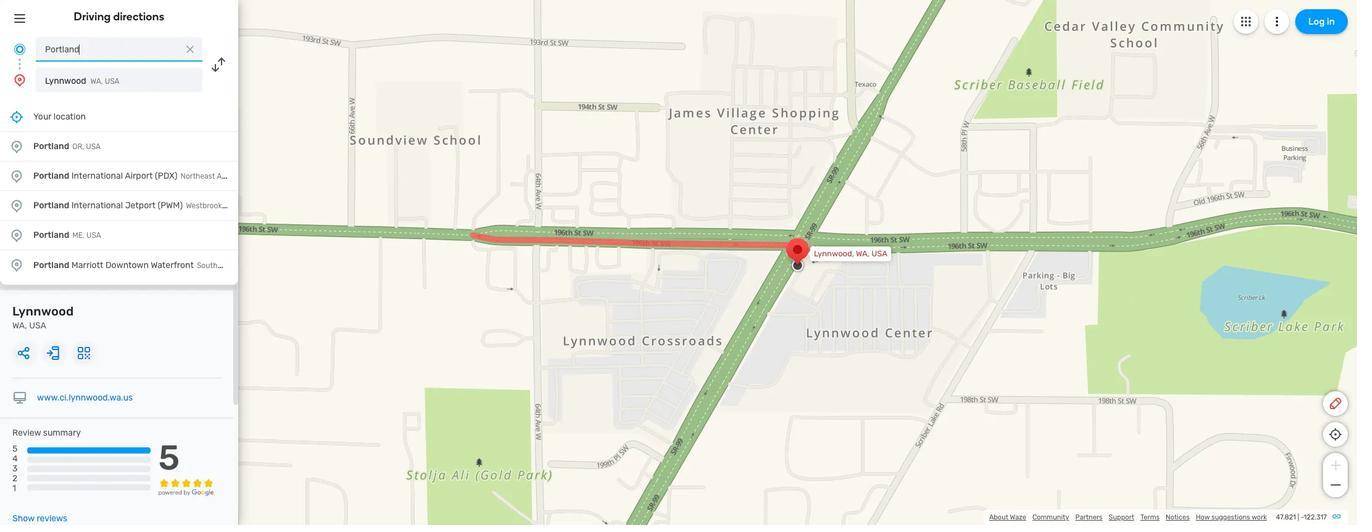 Task type: locate. For each thing, give the bounding box(es) containing it.
wa,
[[90, 77, 103, 86], [856, 249, 870, 259], [12, 321, 27, 331]]

0 vertical spatial lynnwood wa, usa
[[45, 76, 119, 86]]

zoom in image
[[1328, 459, 1343, 473]]

2 vertical spatial usa
[[29, 321, 46, 331]]

review
[[12, 428, 41, 439]]

option
[[0, 132, 238, 162], [0, 162, 238, 191], [0, 191, 238, 221], [0, 221, 238, 251], [0, 251, 238, 280]]

terms link
[[1141, 514, 1160, 522]]

driving
[[74, 10, 111, 23]]

support link
[[1109, 514, 1135, 522]]

lynnwood
[[45, 76, 86, 86], [12, 304, 74, 319]]

1 horizontal spatial 5
[[158, 438, 180, 479]]

-
[[1301, 514, 1304, 522]]

2
[[12, 474, 17, 485]]

location image
[[12, 73, 27, 88], [9, 139, 24, 154], [9, 228, 24, 243], [9, 258, 24, 273]]

location image for third option
[[9, 198, 24, 213]]

usa
[[105, 77, 119, 86], [872, 249, 888, 259], [29, 321, 46, 331]]

0 vertical spatial usa
[[105, 77, 119, 86]]

lynnwood wa, usa
[[45, 76, 119, 86], [12, 304, 74, 331]]

1 location image from the top
[[9, 169, 24, 184]]

5 option from the top
[[0, 251, 238, 280]]

5 for 5 4 3 2 1
[[12, 444, 17, 455]]

suggestions
[[1212, 514, 1250, 522]]

show reviews
[[12, 514, 67, 525]]

notices
[[1166, 514, 1190, 522]]

location image
[[9, 169, 24, 184], [9, 198, 24, 213]]

1 vertical spatial location image
[[9, 198, 24, 213]]

0 horizontal spatial wa,
[[12, 321, 27, 331]]

1 horizontal spatial usa
[[105, 77, 119, 86]]

2 horizontal spatial wa,
[[856, 249, 870, 259]]

2 location image from the top
[[9, 198, 24, 213]]

list box
[[0, 102, 238, 285]]

1
[[12, 484, 16, 495]]

2 vertical spatial wa,
[[12, 321, 27, 331]]

location image for 4th option from the bottom
[[9, 169, 24, 184]]

5 for 5
[[158, 438, 180, 479]]

notices link
[[1166, 514, 1190, 522]]

1 horizontal spatial wa,
[[90, 77, 103, 86]]

5
[[158, 438, 180, 479], [12, 444, 17, 455]]

2 horizontal spatial usa
[[872, 249, 888, 259]]

review summary
[[12, 428, 81, 439]]

47.821
[[1276, 514, 1296, 522]]

recenter image
[[9, 110, 24, 124]]

5 4 3 2 1
[[12, 444, 18, 495]]

0 vertical spatial location image
[[9, 169, 24, 184]]

pencil image
[[1328, 397, 1343, 412]]

about waze link
[[989, 514, 1026, 522]]

0 horizontal spatial 5
[[12, 444, 17, 455]]

computer image
[[12, 391, 27, 406]]

about
[[989, 514, 1009, 522]]

0 vertical spatial lynnwood
[[45, 76, 86, 86]]

x image
[[184, 43, 196, 56]]

|
[[1298, 514, 1300, 522]]

summary
[[43, 428, 81, 439]]

2 option from the top
[[0, 162, 238, 191]]

5 inside 5 4 3 2 1
[[12, 444, 17, 455]]



Task type: describe. For each thing, give the bounding box(es) containing it.
terms
[[1141, 514, 1160, 522]]

4 option from the top
[[0, 221, 238, 251]]

0 vertical spatial wa,
[[90, 77, 103, 86]]

4
[[12, 454, 18, 465]]

how
[[1196, 514, 1210, 522]]

3 option from the top
[[0, 191, 238, 221]]

1 vertical spatial wa,
[[856, 249, 870, 259]]

about waze community partners support terms notices how suggestions work
[[989, 514, 1267, 522]]

current location image
[[12, 42, 27, 57]]

community
[[1033, 514, 1069, 522]]

1 vertical spatial lynnwood wa, usa
[[12, 304, 74, 331]]

Choose starting point text field
[[36, 37, 202, 62]]

47.821 | -122.317
[[1276, 514, 1327, 522]]

1 vertical spatial lynnwood
[[12, 304, 74, 319]]

work
[[1252, 514, 1267, 522]]

lynnwood, wa, usa
[[814, 249, 888, 259]]

link image
[[1332, 512, 1342, 522]]

3
[[12, 464, 18, 475]]

www.ci.lynnwood.wa.us
[[37, 393, 133, 404]]

partners link
[[1076, 514, 1103, 522]]

how suggestions work link
[[1196, 514, 1267, 522]]

partners
[[1076, 514, 1103, 522]]

lynnwood,
[[814, 249, 854, 259]]

0 horizontal spatial usa
[[29, 321, 46, 331]]

support
[[1109, 514, 1135, 522]]

show
[[12, 514, 35, 525]]

community link
[[1033, 514, 1069, 522]]

driving directions
[[74, 10, 164, 23]]

www.ci.lynnwood.wa.us link
[[37, 393, 133, 404]]

directions
[[113, 10, 164, 23]]

1 option from the top
[[0, 132, 238, 162]]

122.317
[[1304, 514, 1327, 522]]

reviews
[[37, 514, 67, 525]]

1 vertical spatial usa
[[872, 249, 888, 259]]

zoom out image
[[1328, 478, 1343, 493]]

waze
[[1010, 514, 1026, 522]]



Task type: vqa. For each thing, say whether or not it's contained in the screenshot.
www.ci.lynnwood.wa.us link
yes



